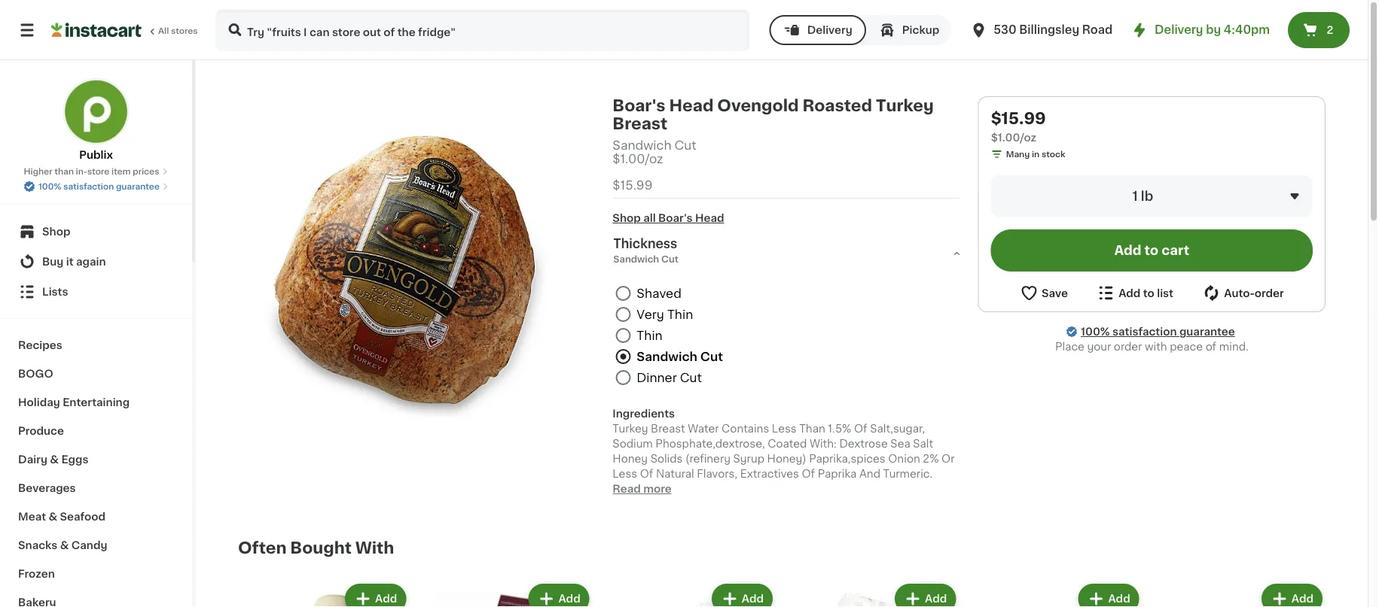 Task type: describe. For each thing, give the bounding box(es) containing it.
stock
[[1042, 150, 1066, 159]]

very thin
[[637, 309, 693, 321]]

cart
[[1162, 244, 1190, 257]]

1 lb
[[1133, 190, 1154, 203]]

bogo
[[18, 369, 53, 380]]

frozen
[[18, 570, 55, 580]]

dextrose
[[840, 439, 888, 450]]

0 horizontal spatial less
[[613, 469, 637, 480]]

100% inside '100% satisfaction guarantee' link
[[1081, 327, 1110, 337]]

add to list
[[1119, 288, 1174, 299]]

sandwich for sandwich cut $1.00/oz
[[613, 139, 672, 151]]

cut for sandwich cut $1.00/oz
[[675, 139, 697, 151]]

place your order with peace of mind.
[[1055, 342, 1249, 353]]

sandwich for sandwich cut
[[637, 351, 698, 363]]

produce link
[[9, 417, 183, 446]]

boar's
[[613, 98, 666, 113]]

solids
[[651, 454, 683, 465]]

& for dairy
[[50, 455, 59, 466]]

list
[[1157, 288, 1174, 299]]

and
[[859, 469, 881, 480]]

delivery for delivery
[[807, 25, 853, 35]]

sandwich cut $1.00/oz
[[613, 139, 697, 165]]

0 horizontal spatial order
[[1114, 342, 1142, 353]]

road
[[1082, 24, 1113, 35]]

1
[[1133, 190, 1138, 203]]

contains
[[722, 424, 769, 435]]

ingredients
[[613, 409, 675, 420]]

lists link
[[9, 277, 183, 307]]

3 add button from the left
[[713, 586, 771, 608]]

$1.00/oz inside the $15.99 $1.00/oz
[[991, 133, 1037, 143]]

1 product group from the left
[[238, 582, 409, 608]]

meat & seafood
[[18, 512, 105, 523]]

all stores
[[158, 27, 198, 35]]

your
[[1087, 342, 1111, 353]]

4 product group from the left
[[788, 582, 959, 608]]

100% satisfaction guarantee button
[[23, 178, 169, 193]]

dairy & eggs link
[[9, 446, 183, 475]]

sodium
[[613, 439, 653, 450]]

it
[[66, 257, 74, 267]]

dairy & eggs
[[18, 455, 88, 466]]

$1.00/oz inside sandwich cut $1.00/oz
[[613, 153, 663, 165]]

cut for sandwich cut
[[701, 351, 723, 363]]

entertaining
[[63, 398, 130, 408]]

auto-order button
[[1203, 284, 1284, 303]]

5 product group from the left
[[971, 582, 1143, 608]]

prices
[[133, 168, 159, 176]]

syrup
[[733, 454, 765, 465]]

beverages link
[[9, 475, 183, 503]]

0 horizontal spatial of
[[640, 469, 653, 480]]

read
[[613, 485, 641, 495]]

recipes link
[[9, 331, 183, 360]]

4 add button from the left
[[897, 586, 955, 608]]

often bought with
[[238, 541, 394, 556]]

buy it again
[[42, 257, 106, 267]]

to for cart
[[1145, 244, 1159, 257]]

head
[[669, 98, 714, 113]]

holiday entertaining
[[18, 398, 130, 408]]

all
[[643, 213, 656, 224]]

& for snacks
[[60, 541, 69, 551]]

5 add button from the left
[[1080, 586, 1138, 608]]

add to list button
[[1097, 284, 1174, 303]]

more
[[643, 485, 672, 495]]

recipes
[[18, 341, 62, 351]]

save
[[1042, 288, 1068, 299]]

item
[[111, 168, 131, 176]]

paprika,spices
[[809, 454, 886, 465]]

2 button
[[1288, 12, 1350, 48]]

read more button
[[613, 482, 672, 497]]

place
[[1055, 342, 1085, 353]]

add for 6th add "button"
[[1292, 595, 1314, 605]]

roasted
[[803, 98, 872, 113]]

ingredients turkey breast water contains less than 1.5% of salt,sugar, sodium phosphate,dextrose, coated with: dextrose sea salt honey solids (refinery syrup honey) paprika,spices onion 2% or less of natural flavors, extractives of paprika and turmeric. read more
[[613, 409, 955, 495]]

(refinery
[[686, 454, 731, 465]]

add to cart button
[[991, 230, 1313, 272]]

in-
[[76, 168, 87, 176]]

530 billingsley road button
[[970, 9, 1113, 51]]

100% inside 100% satisfaction guarantee button
[[38, 183, 61, 191]]

buy it again link
[[9, 247, 183, 277]]

meat
[[18, 512, 46, 523]]

1.5%
[[828, 424, 852, 435]]

seafood
[[60, 512, 105, 523]]

peace
[[1170, 342, 1203, 353]]

sandwich cut
[[637, 351, 723, 363]]

shop link
[[9, 217, 183, 247]]

2 horizontal spatial of
[[854, 424, 868, 435]]

add to cart
[[1114, 244, 1190, 257]]

dinner cut
[[637, 372, 702, 384]]

add for 4th add "button" from right
[[742, 595, 764, 605]]

1 horizontal spatial thin
[[667, 309, 693, 321]]

salt,sugar,
[[870, 424, 925, 435]]

of
[[1206, 342, 1217, 353]]

6 add button from the left
[[1263, 586, 1321, 608]]

shop for shop all boar's head
[[613, 213, 641, 224]]



Task type: locate. For each thing, give the bounding box(es) containing it.
1 horizontal spatial $1.00/oz
[[991, 133, 1037, 143]]

0 vertical spatial sandwich
[[613, 139, 672, 151]]

1 vertical spatial thin
[[637, 330, 663, 342]]

ingredients button
[[613, 407, 960, 422]]

to inside button
[[1143, 288, 1155, 299]]

pickup button
[[866, 15, 952, 45]]

sandwich down boar's
[[613, 139, 672, 151]]

0 vertical spatial satisfaction
[[63, 183, 114, 191]]

candy
[[71, 541, 107, 551]]

in
[[1032, 150, 1040, 159]]

frozen link
[[9, 560, 183, 589]]

1 vertical spatial 100%
[[1081, 327, 1110, 337]]

100% satisfaction guarantee link
[[1081, 325, 1235, 340]]

0 vertical spatial shop
[[613, 213, 641, 224]]

paprika
[[818, 469, 857, 480]]

breast
[[613, 116, 668, 131], [651, 424, 685, 435]]

1 lb field
[[991, 176, 1313, 218]]

1 vertical spatial cut
[[701, 351, 723, 363]]

6 product group from the left
[[1155, 582, 1326, 608]]

$15.99 for $15.99
[[613, 179, 653, 191]]

& right meat
[[49, 512, 57, 523]]

1 horizontal spatial order
[[1255, 288, 1284, 299]]

auto-
[[1224, 288, 1255, 299]]

of up dextrose
[[854, 424, 868, 435]]

snacks & candy
[[18, 541, 107, 551]]

0 horizontal spatial thin
[[637, 330, 663, 342]]

beverages
[[18, 484, 76, 494]]

guarantee up of at the right bottom
[[1180, 327, 1235, 337]]

sea
[[891, 439, 911, 450]]

0 horizontal spatial $1.00/oz
[[613, 153, 663, 165]]

holiday
[[18, 398, 60, 408]]

100% satisfaction guarantee
[[38, 183, 160, 191], [1081, 327, 1235, 337]]

$15.99 up many
[[991, 110, 1046, 126]]

or
[[942, 454, 955, 465]]

product group
[[238, 582, 409, 608], [421, 582, 593, 608], [605, 582, 776, 608], [788, 582, 959, 608], [971, 582, 1143, 608], [1155, 582, 1326, 608]]

1 vertical spatial less
[[613, 469, 637, 480]]

0 vertical spatial cut
[[675, 139, 697, 151]]

0 horizontal spatial guarantee
[[116, 183, 160, 191]]

to
[[1145, 244, 1159, 257], [1143, 288, 1155, 299]]

0 vertical spatial thin
[[667, 309, 693, 321]]

0 vertical spatial $1.00/oz
[[991, 133, 1037, 143]]

shop all boar's head
[[613, 213, 724, 224]]

4:40pm
[[1224, 24, 1270, 35]]

higher than in-store item prices link
[[24, 166, 168, 178]]

delivery by 4:40pm
[[1155, 24, 1270, 35]]

1 horizontal spatial of
[[802, 469, 815, 480]]

turkey inside boar's head ovengold roasted turkey breast
[[876, 98, 934, 113]]

honey
[[613, 454, 648, 465]]

delivery inside 'link'
[[1155, 24, 1203, 35]]

snacks
[[18, 541, 57, 551]]

again
[[76, 257, 106, 267]]

100% satisfaction guarantee down the store
[[38, 183, 160, 191]]

pickup
[[902, 25, 940, 35]]

honey)
[[767, 454, 807, 465]]

with:
[[810, 439, 837, 450]]

less down the 'ingredients' button
[[772, 424, 797, 435]]

delivery for delivery by 4:40pm
[[1155, 24, 1203, 35]]

1 horizontal spatial 100%
[[1081, 327, 1110, 337]]

snacks & candy link
[[9, 532, 183, 560]]

& for meat
[[49, 512, 57, 523]]

guarantee down prices
[[116, 183, 160, 191]]

to left cart
[[1145, 244, 1159, 257]]

breast down boar's
[[613, 116, 668, 131]]

buy
[[42, 257, 64, 267]]

0 vertical spatial 100%
[[38, 183, 61, 191]]

1 horizontal spatial turkey
[[876, 98, 934, 113]]

many
[[1006, 150, 1030, 159]]

breast inside ingredients turkey breast water contains less than 1.5% of salt,sugar, sodium phosphate,dextrose, coated with: dextrose sea salt honey solids (refinery syrup honey) paprika,spices onion 2% or less of natural flavors, extractives of paprika and turmeric. read more
[[651, 424, 685, 435]]

1 vertical spatial &
[[49, 512, 57, 523]]

often
[[238, 541, 287, 556]]

$15.99 $1.00/oz
[[991, 110, 1046, 143]]

higher
[[24, 168, 52, 176]]

2%
[[923, 454, 939, 465]]

delivery
[[1155, 24, 1203, 35], [807, 25, 853, 35]]

service type group
[[770, 15, 952, 45]]

add for 6th add "button" from the right
[[375, 595, 397, 605]]

1 horizontal spatial guarantee
[[1180, 327, 1235, 337]]

breast inside boar's head ovengold roasted turkey breast
[[613, 116, 668, 131]]

natural
[[656, 469, 694, 480]]

& inside the meat & seafood link
[[49, 512, 57, 523]]

0 vertical spatial order
[[1255, 288, 1284, 299]]

0 horizontal spatial 100%
[[38, 183, 61, 191]]

add inside button
[[1119, 288, 1141, 299]]

instacart logo image
[[51, 21, 142, 39]]

bought
[[290, 541, 352, 556]]

of down honey)
[[802, 469, 815, 480]]

stores
[[171, 27, 198, 35]]

publix
[[79, 150, 113, 160]]

than
[[799, 424, 825, 435]]

of up 'read more' button
[[640, 469, 653, 480]]

billingsley
[[1019, 24, 1080, 35]]

by
[[1206, 24, 1221, 35]]

shop up the buy on the left of the page
[[42, 227, 70, 237]]

cut down the head
[[675, 139, 697, 151]]

1 vertical spatial to
[[1143, 288, 1155, 299]]

add for 5th add "button" from right
[[559, 595, 581, 605]]

0 vertical spatial to
[[1145, 244, 1159, 257]]

add button
[[347, 586, 405, 608], [530, 586, 588, 608], [713, 586, 771, 608], [897, 586, 955, 608], [1080, 586, 1138, 608], [1263, 586, 1321, 608]]

2 vertical spatial cut
[[680, 372, 702, 384]]

shop for shop
[[42, 227, 70, 237]]

1 vertical spatial breast
[[651, 424, 685, 435]]

0 horizontal spatial satisfaction
[[63, 183, 114, 191]]

1 horizontal spatial less
[[772, 424, 797, 435]]

higher than in-store item prices
[[24, 168, 159, 176]]

dinner
[[637, 372, 677, 384]]

$1.00/oz down boar's
[[613, 153, 663, 165]]

auto-order
[[1224, 288, 1284, 299]]

very
[[637, 309, 664, 321]]

3 product group from the left
[[605, 582, 776, 608]]

boar's head ovengold roasted turkey breast image
[[250, 108, 563, 422]]

0 vertical spatial breast
[[613, 116, 668, 131]]

add for fourth add "button" from left
[[925, 595, 947, 605]]

Search field
[[217, 11, 749, 50]]

guarantee inside button
[[116, 183, 160, 191]]

100% satisfaction guarantee inside 100% satisfaction guarantee button
[[38, 183, 160, 191]]

satisfaction up place your order with peace of mind.
[[1113, 327, 1177, 337]]

& left eggs
[[50, 455, 59, 466]]

0 vertical spatial 100% satisfaction guarantee
[[38, 183, 160, 191]]

to inside 'button'
[[1145, 244, 1159, 257]]

holiday entertaining link
[[9, 389, 183, 417]]

delivery button
[[770, 15, 866, 45]]

2
[[1327, 25, 1334, 35]]

100%
[[38, 183, 61, 191], [1081, 327, 1110, 337]]

0 horizontal spatial turkey
[[613, 424, 648, 435]]

0 horizontal spatial delivery
[[807, 25, 853, 35]]

boar's
[[658, 213, 693, 224]]

1 vertical spatial sandwich
[[637, 351, 698, 363]]

&
[[50, 455, 59, 466], [49, 512, 57, 523], [60, 541, 69, 551]]

turkey right roasted
[[876, 98, 934, 113]]

order inside button
[[1255, 288, 1284, 299]]

add for second add "button" from right
[[1108, 595, 1131, 605]]

than
[[54, 168, 74, 176]]

delivery by 4:40pm link
[[1131, 21, 1270, 39]]

dairy
[[18, 455, 47, 466]]

& inside dairy & eggs link
[[50, 455, 59, 466]]

thin right 'very'
[[667, 309, 693, 321]]

1 vertical spatial shop
[[42, 227, 70, 237]]

1 vertical spatial $1.00/oz
[[613, 153, 663, 165]]

water
[[688, 424, 719, 435]]

1 horizontal spatial 100% satisfaction guarantee
[[1081, 327, 1235, 337]]

publix link
[[63, 78, 129, 163]]

satisfaction down the higher than in-store item prices
[[63, 183, 114, 191]]

100% down higher
[[38, 183, 61, 191]]

breast down ingredients
[[651, 424, 685, 435]]

turkey
[[876, 98, 934, 113], [613, 424, 648, 435]]

sandwich
[[613, 139, 672, 151], [637, 351, 698, 363]]

1 vertical spatial $15.99
[[613, 179, 653, 191]]

& left candy
[[60, 541, 69, 551]]

cut
[[675, 139, 697, 151], [701, 351, 723, 363], [680, 372, 702, 384]]

$15.99 for $15.99 $1.00/oz
[[991, 110, 1046, 126]]

sandwich up dinner cut
[[637, 351, 698, 363]]

1 horizontal spatial delivery
[[1155, 24, 1203, 35]]

mind.
[[1219, 342, 1249, 353]]

1 vertical spatial order
[[1114, 342, 1142, 353]]

shop left all at the left
[[613, 213, 641, 224]]

0 horizontal spatial $15.99
[[613, 179, 653, 191]]

publix logo image
[[63, 78, 129, 145]]

less
[[772, 424, 797, 435], [613, 469, 637, 480]]

thin down 'very'
[[637, 330, 663, 342]]

2 add button from the left
[[530, 586, 588, 608]]

all stores link
[[51, 9, 199, 51]]

0 horizontal spatial shop
[[42, 227, 70, 237]]

0 horizontal spatial 100% satisfaction guarantee
[[38, 183, 160, 191]]

turkey inside ingredients turkey breast water contains less than 1.5% of salt,sugar, sodium phosphate,dextrose, coated with: dextrose sea salt honey solids (refinery syrup honey) paprika,spices onion 2% or less of natural flavors, extractives of paprika and turmeric. read more
[[613, 424, 648, 435]]

to left list
[[1143, 288, 1155, 299]]

turkey up sodium
[[613, 424, 648, 435]]

coated
[[768, 439, 807, 450]]

0 vertical spatial less
[[772, 424, 797, 435]]

phosphate,dextrose,
[[656, 439, 765, 450]]

1 horizontal spatial $15.99
[[991, 110, 1046, 126]]

$1.00/oz up many
[[991, 133, 1037, 143]]

1 horizontal spatial shop
[[613, 213, 641, 224]]

& inside "snacks & candy" link
[[60, 541, 69, 551]]

None search field
[[215, 9, 750, 51]]

cut for dinner cut
[[680, 372, 702, 384]]

to for list
[[1143, 288, 1155, 299]]

cut up dinner cut
[[701, 351, 723, 363]]

add inside 'button'
[[1114, 244, 1142, 257]]

2 product group from the left
[[421, 582, 593, 608]]

satisfaction inside button
[[63, 183, 114, 191]]

less up read at the left of the page
[[613, 469, 637, 480]]

meat & seafood link
[[9, 503, 183, 532]]

100% up the your
[[1081, 327, 1110, 337]]

$15.99 up all at the left
[[613, 179, 653, 191]]

boar's head ovengold roasted turkey breast
[[613, 98, 934, 131]]

1 vertical spatial turkey
[[613, 424, 648, 435]]

lists
[[42, 287, 68, 298]]

1 horizontal spatial satisfaction
[[1113, 327, 1177, 337]]

1 add button from the left
[[347, 586, 405, 608]]

sandwich inside sandwich cut $1.00/oz
[[613, 139, 672, 151]]

1 vertical spatial 100% satisfaction guarantee
[[1081, 327, 1235, 337]]

0 vertical spatial turkey
[[876, 98, 934, 113]]

2 vertical spatial &
[[60, 541, 69, 551]]

turmeric.
[[883, 469, 933, 480]]

100% satisfaction guarantee up with
[[1081, 327, 1235, 337]]

0 vertical spatial guarantee
[[116, 183, 160, 191]]

with
[[355, 541, 394, 556]]

1 vertical spatial guarantee
[[1180, 327, 1235, 337]]

cut inside sandwich cut $1.00/oz
[[675, 139, 697, 151]]

thin
[[667, 309, 693, 321], [637, 330, 663, 342]]

0 vertical spatial &
[[50, 455, 59, 466]]

produce
[[18, 426, 64, 437]]

0 vertical spatial $15.99
[[991, 110, 1046, 126]]

store
[[87, 168, 109, 176]]

delivery inside button
[[807, 25, 853, 35]]

cut down sandwich cut
[[680, 372, 702, 384]]

1 vertical spatial satisfaction
[[1113, 327, 1177, 337]]



Task type: vqa. For each thing, say whether or not it's contained in the screenshot.
Voyager
no



